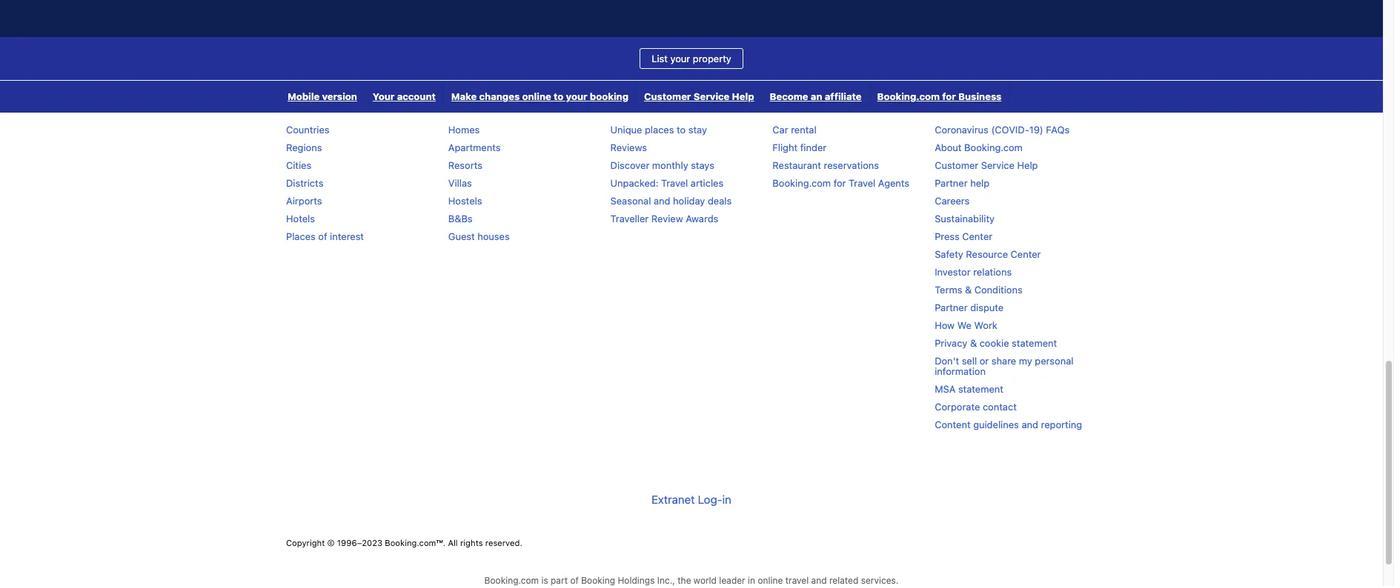 Task type: vqa. For each thing, say whether or not it's contained in the screenshot.
Car rental link
yes



Task type: describe. For each thing, give the bounding box(es) containing it.
car rental link
[[773, 124, 817, 135]]

share
[[992, 355, 1017, 367]]

changes
[[479, 90, 520, 102]]

conditions
[[975, 284, 1023, 296]]

to inside unique places to stay reviews discover monthly stays unpacked: travel articles seasonal and holiday deals traveller review awards
[[677, 124, 686, 135]]

booking.com for business
[[878, 90, 1002, 102]]

your account
[[373, 90, 436, 102]]

list your property
[[652, 52, 732, 64]]

cities
[[286, 159, 312, 171]]

1 vertical spatial online
[[758, 575, 783, 586]]

1 horizontal spatial statement
[[1012, 337, 1057, 349]]

information
[[935, 365, 986, 377]]

help inside coronavirus (covid-19) faqs about booking.com customer service help partner help careers sustainability press center safety resource center investor relations terms & conditions partner dispute how we work privacy & cookie statement don't sell or share my personal information msa statement corporate contact content guidelines and reporting
[[1018, 159, 1038, 171]]

business
[[959, 90, 1002, 102]]

©
[[327, 538, 335, 548]]

mobile version link
[[280, 81, 365, 112]]

hostels
[[448, 195, 482, 207]]

1 horizontal spatial center
[[1011, 248, 1041, 260]]

19)
[[1030, 124, 1044, 135]]

0 horizontal spatial help
[[732, 90, 754, 102]]

booking.com inside car rental flight finder restaurant reservations booking.com for travel agents
[[773, 177, 831, 189]]

customer service help
[[644, 90, 754, 102]]

about booking.com link
[[935, 141, 1023, 153]]

1 horizontal spatial customer service help link
[[935, 159, 1038, 171]]

your
[[373, 90, 395, 102]]

finder
[[801, 141, 827, 153]]

list
[[652, 52, 668, 64]]

reviews link
[[611, 141, 647, 153]]

terms & conditions link
[[935, 284, 1023, 296]]

reservations
[[824, 159, 879, 171]]

unpacked: travel articles link
[[611, 177, 724, 189]]

1996–2023
[[337, 538, 383, 548]]

resorts link
[[448, 159, 483, 171]]

resource
[[966, 248, 1008, 260]]

for inside navigation
[[943, 90, 956, 102]]

service inside coronavirus (covid-19) faqs about booking.com customer service help partner help careers sustainability press center safety resource center investor relations terms & conditions partner dispute how we work privacy & cookie statement don't sell or share my personal information msa statement corporate contact content guidelines and reporting
[[981, 159, 1015, 171]]

places of interest link
[[286, 230, 364, 242]]

districts
[[286, 177, 324, 189]]

reviews
[[611, 141, 647, 153]]

car rental flight finder restaurant reservations booking.com for travel agents
[[773, 124, 910, 189]]

apartments
[[448, 141, 501, 153]]

navigation containing mobile version
[[280, 81, 1010, 112]]

articles
[[691, 177, 724, 189]]

discover
[[611, 159, 650, 171]]

mobile version
[[288, 90, 357, 102]]

places
[[286, 230, 316, 242]]

extranet log-in
[[652, 493, 732, 506]]

property
[[693, 52, 732, 64]]

make
[[451, 90, 477, 102]]

personal
[[1035, 355, 1074, 367]]

partner help link
[[935, 177, 990, 189]]

1 horizontal spatial and
[[812, 575, 827, 586]]

is
[[542, 575, 548, 586]]

2 partner from the top
[[935, 301, 968, 313]]

booking.com inside coronavirus (covid-19) faqs about booking.com customer service help partner help careers sustainability press center safety resource center investor relations terms & conditions partner dispute how we work privacy & cookie statement don't sell or share my personal information msa statement corporate contact content guidelines and reporting
[[965, 141, 1023, 153]]

faqs
[[1046, 124, 1070, 135]]

content
[[935, 419, 971, 430]]

homes apartments resorts villas hostels b&bs guest houses
[[448, 124, 510, 242]]

cookie
[[980, 337, 1010, 349]]

unpacked:
[[611, 177, 659, 189]]

sell
[[962, 355, 977, 367]]

holdings
[[618, 575, 655, 586]]

hotels link
[[286, 213, 315, 224]]

districts link
[[286, 177, 324, 189]]

of inside 'countries regions cities districts airports hotels places of interest'
[[318, 230, 327, 242]]

inc.,
[[657, 575, 675, 586]]

flight finder link
[[773, 141, 827, 153]]

privacy & cookie statement link
[[935, 337, 1057, 349]]

copyright © 1996–2023 booking.com™. all rights reserved.
[[286, 538, 523, 548]]

traveller review awards link
[[611, 213, 719, 224]]

customer inside coronavirus (covid-19) faqs about booking.com customer service help partner help careers sustainability press center safety resource center investor relations terms & conditions partner dispute how we work privacy & cookie statement don't sell or share my personal information msa statement corporate contact content guidelines and reporting
[[935, 159, 979, 171]]

press center link
[[935, 230, 993, 242]]

places
[[645, 124, 674, 135]]

travel inside unique places to stay reviews discover monthly stays unpacked: travel articles seasonal and holiday deals traveller review awards
[[661, 177, 688, 189]]

sustainability link
[[935, 213, 995, 224]]

flight
[[773, 141, 798, 153]]

become an affiliate link
[[763, 81, 869, 112]]

0 vertical spatial your
[[671, 52, 690, 64]]

1 vertical spatial in
[[748, 575, 756, 586]]

deals
[[708, 195, 732, 207]]

traveller
[[611, 213, 649, 224]]

don't sell or share my personal information link
[[935, 355, 1074, 377]]

holiday
[[673, 195, 705, 207]]

terms
[[935, 284, 963, 296]]

how
[[935, 319, 955, 331]]

leader
[[719, 575, 746, 586]]

msa
[[935, 383, 956, 395]]

booking.com up coronavirus
[[878, 90, 940, 102]]

mobile
[[288, 90, 320, 102]]

countries regions cities districts airports hotels places of interest
[[286, 124, 364, 242]]

rental
[[791, 124, 817, 135]]

hostels link
[[448, 195, 482, 207]]

villas link
[[448, 177, 472, 189]]



Task type: locate. For each thing, give the bounding box(es) containing it.
1 vertical spatial customer service help link
[[935, 159, 1038, 171]]

and up traveller review awards link
[[654, 195, 671, 207]]

1 vertical spatial to
[[677, 124, 686, 135]]

navigation
[[280, 81, 1010, 112]]

1 vertical spatial help
[[1018, 159, 1038, 171]]

seasonal
[[611, 195, 651, 207]]

1 horizontal spatial help
[[1018, 159, 1038, 171]]

customer up 'places'
[[644, 90, 691, 102]]

stays
[[691, 159, 715, 171]]

travel
[[661, 177, 688, 189], [849, 177, 876, 189]]

1 vertical spatial of
[[570, 575, 579, 586]]

1 vertical spatial your
[[566, 90, 588, 102]]

0 horizontal spatial and
[[654, 195, 671, 207]]

online inside the make changes online to your booking link
[[522, 90, 551, 102]]

booking.com left is
[[485, 575, 539, 586]]

0 vertical spatial for
[[943, 90, 956, 102]]

list your property link
[[640, 48, 744, 69]]

0 vertical spatial service
[[694, 90, 730, 102]]

discover monthly stays link
[[611, 159, 715, 171]]

booking.com down coronavirus (covid-19) faqs link
[[965, 141, 1023, 153]]

rights
[[460, 538, 483, 548]]

related
[[830, 575, 859, 586]]

0 vertical spatial in
[[723, 493, 732, 506]]

become
[[770, 90, 809, 102]]

0 horizontal spatial service
[[694, 90, 730, 102]]

0 vertical spatial and
[[654, 195, 671, 207]]

make changes online to your booking link
[[444, 81, 636, 112]]

msa statement link
[[935, 383, 1004, 395]]

0 vertical spatial online
[[522, 90, 551, 102]]

countries
[[286, 124, 330, 135]]

account
[[397, 90, 436, 102]]

houses
[[478, 230, 510, 242]]

unique
[[611, 124, 642, 135]]

privacy
[[935, 337, 968, 349]]

resorts
[[448, 159, 483, 171]]

booking
[[581, 575, 615, 586]]

0 horizontal spatial of
[[318, 230, 327, 242]]

of
[[318, 230, 327, 242], [570, 575, 579, 586]]

b&bs
[[448, 213, 473, 224]]

apartments link
[[448, 141, 501, 153]]

0 vertical spatial &
[[965, 284, 972, 296]]

1 vertical spatial and
[[1022, 419, 1039, 430]]

1 horizontal spatial of
[[570, 575, 579, 586]]

booking.com for business link
[[870, 81, 1009, 112]]

1 horizontal spatial in
[[748, 575, 756, 586]]

online right 'changes'
[[522, 90, 551, 102]]

0 horizontal spatial in
[[723, 493, 732, 506]]

to left booking
[[554, 90, 564, 102]]

1 vertical spatial partner
[[935, 301, 968, 313]]

travel down reservations
[[849, 177, 876, 189]]

online
[[522, 90, 551, 102], [758, 575, 783, 586]]

customer up the partner help 'link'
[[935, 159, 979, 171]]

world
[[694, 575, 717, 586]]

regions link
[[286, 141, 322, 153]]

to
[[554, 90, 564, 102], [677, 124, 686, 135]]

1 vertical spatial center
[[1011, 248, 1041, 260]]

travel up seasonal and holiday deals link
[[661, 177, 688, 189]]

an
[[811, 90, 823, 102]]

extranet
[[652, 493, 695, 506]]

partner up careers
[[935, 177, 968, 189]]

0 vertical spatial of
[[318, 230, 327, 242]]

restaurant
[[773, 159, 822, 171]]

statement up my at the bottom right of the page
[[1012, 337, 1057, 349]]

press
[[935, 230, 960, 242]]

and inside coronavirus (covid-19) faqs about booking.com customer service help partner help careers sustainability press center safety resource center investor relations terms & conditions partner dispute how we work privacy & cookie statement don't sell or share my personal information msa statement corporate contact content guidelines and reporting
[[1022, 419, 1039, 430]]

travel inside car rental flight finder restaurant reservations booking.com for travel agents
[[849, 177, 876, 189]]

guest
[[448, 230, 475, 242]]

content guidelines and reporting link
[[935, 419, 1083, 430]]

0 vertical spatial to
[[554, 90, 564, 102]]

service up help
[[981, 159, 1015, 171]]

review
[[652, 213, 683, 224]]

countries link
[[286, 124, 330, 135]]

to inside navigation
[[554, 90, 564, 102]]

1 travel from the left
[[661, 177, 688, 189]]

become an affiliate
[[770, 90, 862, 102]]

service up stay
[[694, 90, 730, 102]]

extranet log-in link
[[652, 481, 732, 519]]

(covid-
[[992, 124, 1030, 135]]

customer
[[644, 90, 691, 102], [935, 159, 979, 171]]

of right part
[[570, 575, 579, 586]]

in right extranet
[[723, 493, 732, 506]]

guidelines
[[974, 419, 1019, 430]]

1 horizontal spatial customer
[[935, 159, 979, 171]]

for down reservations
[[834, 177, 846, 189]]

1 horizontal spatial travel
[[849, 177, 876, 189]]

customer service help link up stay
[[637, 81, 762, 112]]

1 vertical spatial &
[[971, 337, 977, 349]]

and right the travel
[[812, 575, 827, 586]]

part
[[551, 575, 568, 586]]

coronavirus (covid-19) faqs about booking.com customer service help partner help careers sustainability press center safety resource center investor relations terms & conditions partner dispute how we work privacy & cookie statement don't sell or share my personal information msa statement corporate contact content guidelines and reporting
[[935, 124, 1083, 430]]

partner
[[935, 177, 968, 189], [935, 301, 968, 313]]

and inside unique places to stay reviews discover monthly stays unpacked: travel articles seasonal and holiday deals traveller review awards
[[654, 195, 671, 207]]

partner down terms
[[935, 301, 968, 313]]

statement up corporate contact link
[[959, 383, 1004, 395]]

1 horizontal spatial your
[[671, 52, 690, 64]]

1 vertical spatial customer
[[935, 159, 979, 171]]

& up the partner dispute link
[[965, 284, 972, 296]]

1 vertical spatial for
[[834, 177, 846, 189]]

0 horizontal spatial your
[[566, 90, 588, 102]]

your right list
[[671, 52, 690, 64]]

0 horizontal spatial statement
[[959, 383, 1004, 395]]

0 horizontal spatial customer service help link
[[637, 81, 762, 112]]

for
[[943, 90, 956, 102], [834, 177, 846, 189]]

cities link
[[286, 159, 312, 171]]

2 vertical spatial and
[[812, 575, 827, 586]]

safety resource center link
[[935, 248, 1041, 260]]

in right leader
[[748, 575, 756, 586]]

& up sell
[[971, 337, 977, 349]]

sustainability
[[935, 213, 995, 224]]

hotels
[[286, 213, 315, 224]]

b&bs link
[[448, 213, 473, 224]]

0 vertical spatial help
[[732, 90, 754, 102]]

0 horizontal spatial online
[[522, 90, 551, 102]]

1 horizontal spatial for
[[943, 90, 956, 102]]

0 horizontal spatial travel
[[661, 177, 688, 189]]

booking.com for travel agents link
[[773, 177, 910, 189]]

1 horizontal spatial to
[[677, 124, 686, 135]]

to left stay
[[677, 124, 686, 135]]

center up resource
[[963, 230, 993, 242]]

1 horizontal spatial service
[[981, 159, 1015, 171]]

1 horizontal spatial online
[[758, 575, 783, 586]]

0 vertical spatial center
[[963, 230, 993, 242]]

online left the travel
[[758, 575, 783, 586]]

0 horizontal spatial to
[[554, 90, 564, 102]]

unique places to stay reviews discover monthly stays unpacked: travel articles seasonal and holiday deals traveller review awards
[[611, 124, 732, 224]]

homes link
[[448, 124, 480, 135]]

1 vertical spatial service
[[981, 159, 1015, 171]]

0 vertical spatial customer
[[644, 90, 691, 102]]

booking.com down the "restaurant"
[[773, 177, 831, 189]]

in
[[723, 493, 732, 506], [748, 575, 756, 586]]

help down 19)
[[1018, 159, 1038, 171]]

don't
[[935, 355, 959, 367]]

and left reporting
[[1022, 419, 1039, 430]]

restaurant reservations link
[[773, 159, 879, 171]]

1 vertical spatial statement
[[959, 383, 1004, 395]]

your left booking
[[566, 90, 588, 102]]

0 vertical spatial partner
[[935, 177, 968, 189]]

for left business
[[943, 90, 956, 102]]

monthly
[[652, 159, 689, 171]]

1 partner from the top
[[935, 177, 968, 189]]

relations
[[974, 266, 1012, 278]]

agents
[[879, 177, 910, 189]]

guest houses link
[[448, 230, 510, 242]]

log-
[[698, 493, 723, 506]]

customer service help link up help
[[935, 159, 1038, 171]]

reserved.
[[485, 538, 523, 548]]

0 vertical spatial customer service help link
[[637, 81, 762, 112]]

corporate contact link
[[935, 401, 1017, 413]]

the
[[678, 575, 691, 586]]

unique places to stay link
[[611, 124, 707, 135]]

2 travel from the left
[[849, 177, 876, 189]]

for inside car rental flight finder restaurant reservations booking.com for travel agents
[[834, 177, 846, 189]]

about
[[935, 141, 962, 153]]

0 horizontal spatial for
[[834, 177, 846, 189]]

service
[[694, 90, 730, 102], [981, 159, 1015, 171]]

0 horizontal spatial customer
[[644, 90, 691, 102]]

0 horizontal spatial center
[[963, 230, 993, 242]]

help left become
[[732, 90, 754, 102]]

center up relations
[[1011, 248, 1041, 260]]

how we work link
[[935, 319, 998, 331]]

awards
[[686, 213, 719, 224]]

of right the places on the left of page
[[318, 230, 327, 242]]

villas
[[448, 177, 472, 189]]

affiliate
[[825, 90, 862, 102]]

partner dispute link
[[935, 301, 1004, 313]]

0 vertical spatial statement
[[1012, 337, 1057, 349]]

2 horizontal spatial and
[[1022, 419, 1039, 430]]



